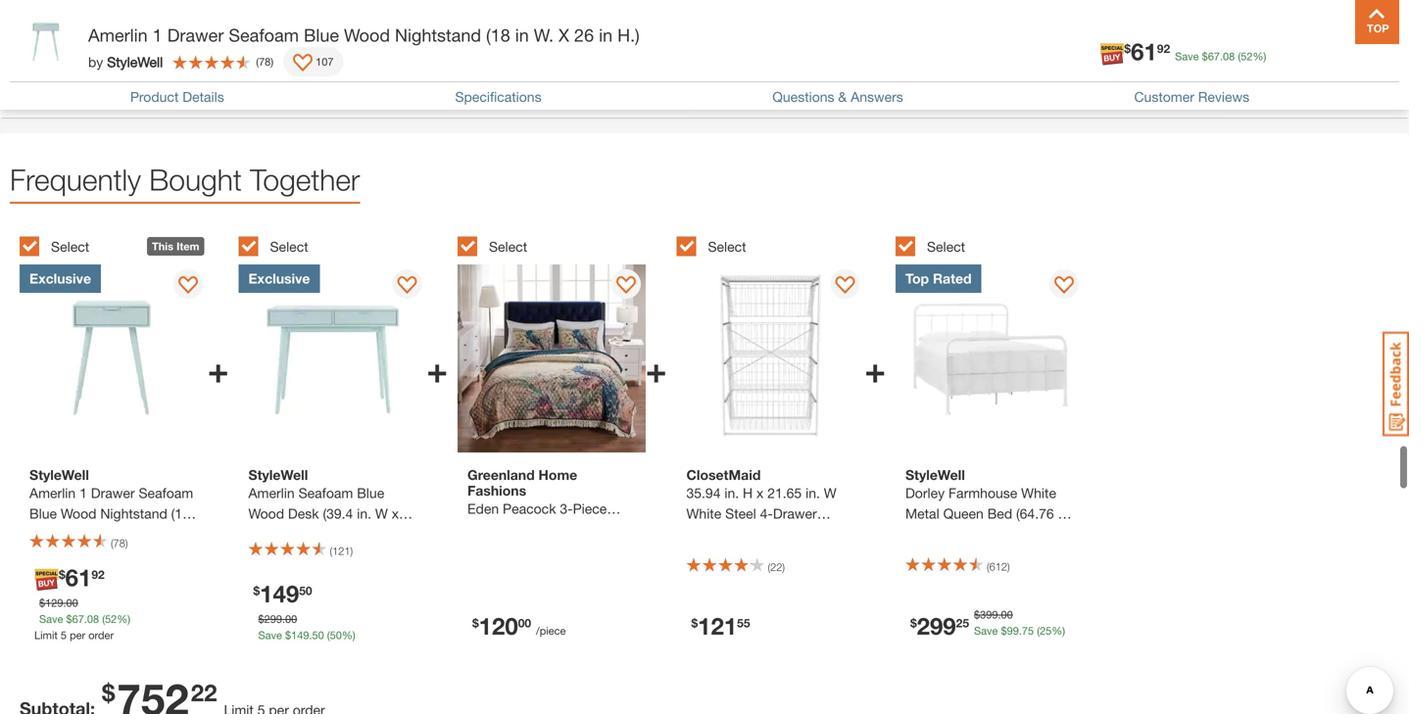 Task type: locate. For each thing, give the bounding box(es) containing it.
) inside 5 / 5 group
[[1007, 560, 1010, 573]]

1 horizontal spatial 67
[[1208, 50, 1220, 63]]

0 vertical spatial 52
[[1241, 50, 1253, 63]]

1 horizontal spatial 299
[[917, 612, 956, 640]]

0 vertical spatial amerlin
[[88, 24, 148, 46]]

0 vertical spatial 92
[[1157, 42, 1170, 55]]

questions & answers button
[[772, 89, 903, 105], [772, 89, 903, 105]]

0 vertical spatial 121
[[332, 545, 350, 558]]

h.) down bed
[[990, 526, 1007, 542]]

$ 299 25 $ 399 . 00 save $ 99 . 75 ( 25 %)
[[910, 608, 1065, 640]]

white up close
[[686, 506, 721, 522]]

61
[[1131, 37, 1157, 65], [65, 563, 92, 591]]

0 horizontal spatial 52
[[105, 613, 117, 626]]

0 horizontal spatial exclusive
[[29, 270, 91, 287]]

0 vertical spatial reviews
[[98, 55, 168, 76]]

$ 61 92 up 129 in the left of the page
[[59, 563, 105, 591]]

1 horizontal spatial reviews
[[1198, 89, 1250, 105]]

display image inside 1 / 5 group
[[178, 276, 198, 296]]

1 vertical spatial seafoam
[[298, 485, 353, 501]]

) for stylewell dorley farmhouse white metal queen bed (64.76 in w. x 53.54 in h.)
[[1007, 560, 1010, 573]]

0 horizontal spatial x
[[392, 506, 399, 522]]

stylewell for 149
[[248, 467, 308, 483]]

specifications button
[[455, 89, 541, 105], [455, 89, 541, 105]]

61 left save $ 67 . 08 ( 52 %)
[[1131, 37, 1157, 65]]

1
[[153, 24, 162, 46]]

in.
[[725, 485, 739, 501], [806, 485, 820, 501], [357, 506, 371, 522], [279, 526, 293, 542]]

x right (39.4
[[392, 506, 399, 522]]

x inside stylewell dorley farmhouse white metal queen bed (64.76 in w. x 53.54 in h.)
[[925, 526, 933, 542]]

h.) inside stylewell dorley farmhouse white metal queen bed (64.76 in w. x 53.54 in h.)
[[990, 526, 1007, 542]]

0 horizontal spatial h.)
[[617, 24, 640, 46]]

149 inside $ 299 . 00 save $ 149 . 50 ( 50 %)
[[291, 629, 309, 642]]

299
[[917, 612, 956, 640], [264, 613, 282, 626]]

(78)
[[168, 86, 190, 102]]

set
[[531, 542, 552, 558]]

white up (64.76
[[1021, 485, 1056, 501]]

reviews down save $ 67 . 08 ( 52 %)
[[1198, 89, 1250, 105]]

king left /
[[560, 521, 588, 537]]

1 horizontal spatial wood
[[344, 24, 390, 46]]

35.94
[[686, 485, 721, 501]]

0 horizontal spatial amerlin
[[88, 24, 148, 46]]

(
[[1238, 50, 1241, 63], [256, 55, 259, 68], [330, 545, 332, 558], [987, 560, 989, 573], [768, 561, 770, 574], [102, 613, 105, 626], [1037, 625, 1040, 637], [327, 629, 330, 642]]

display image
[[616, 276, 636, 296], [1054, 276, 1074, 296]]

0 vertical spatial w.
[[534, 24, 554, 46]]

0 vertical spatial x
[[757, 485, 764, 501]]

+ for 2 / 5 group
[[427, 348, 448, 391]]

x for 26
[[559, 24, 569, 46]]

w inside stylewell amerlin seafoam blue wood desk (39.4 in. w x 31.5 in. h)
[[375, 506, 388, 522]]

0 horizontal spatial customer reviews
[[10, 55, 168, 76]]

+
[[208, 348, 229, 391], [427, 348, 448, 391], [646, 348, 667, 391], [865, 348, 886, 391]]

1 vertical spatial 149
[[291, 629, 309, 642]]

1 horizontal spatial display image
[[1054, 276, 1074, 296]]

107 button
[[283, 47, 343, 76]]

x
[[757, 485, 764, 501], [392, 506, 399, 522]]

21.65
[[767, 485, 802, 501]]

0 vertical spatial $ 61 92
[[1124, 37, 1170, 65]]

customer reviews up product
[[10, 55, 168, 76]]

save
[[1175, 50, 1199, 63], [39, 613, 63, 626], [974, 625, 998, 637], [258, 629, 282, 642]]

0 horizontal spatial x
[[559, 24, 569, 46]]

121 for ( 121 )
[[332, 545, 350, 558]]

metal
[[905, 506, 939, 522]]

0 horizontal spatial blue
[[304, 24, 339, 46]]

$ 149 50
[[253, 580, 312, 607]]

specifications
[[455, 89, 541, 105]]

select inside "3 / 5" group
[[489, 239, 527, 255]]

0 horizontal spatial 121
[[332, 545, 350, 558]]

2 + from the left
[[427, 348, 448, 391]]

149 down $ 149 50 on the left of the page
[[291, 629, 309, 642]]

) down wire
[[782, 561, 785, 574]]

) inside 2 / 5 group
[[350, 545, 353, 558]]

0 horizontal spatial white
[[686, 506, 721, 522]]

in right the 26
[[599, 24, 613, 46]]

$
[[1124, 42, 1131, 55], [1202, 50, 1208, 63], [59, 568, 65, 582], [253, 584, 260, 598], [39, 597, 45, 609], [974, 608, 980, 621], [66, 613, 72, 626], [258, 613, 264, 626], [472, 616, 479, 630], [691, 616, 698, 630], [910, 616, 917, 630], [1001, 625, 1007, 637], [285, 629, 291, 642], [102, 678, 115, 706]]

+ for "3 / 5" group
[[646, 348, 667, 391]]

31.5
[[248, 526, 275, 542]]

0 horizontal spatial 25
[[956, 616, 969, 630]]

1 horizontal spatial w
[[824, 485, 837, 501]]

1 exclusive from the left
[[29, 270, 91, 287]]

%)
[[1253, 50, 1266, 63], [117, 613, 130, 626], [1052, 625, 1065, 637], [342, 629, 355, 642]]

92 left save $ 67 . 08 ( 52 %)
[[1157, 42, 1170, 55]]

x left the 26
[[559, 24, 569, 46]]

1 horizontal spatial 22
[[770, 561, 782, 574]]

drawer right '1'
[[167, 24, 224, 46]]

1 horizontal spatial stylewell
[[248, 467, 308, 483]]

customer reviews down save $ 67 . 08 ( 52 %)
[[1134, 89, 1250, 105]]

1 horizontal spatial blue
[[357, 485, 384, 501]]

w
[[824, 485, 837, 501], [375, 506, 388, 522]]

) down (39.4
[[350, 545, 353, 558]]

stylewell inside stylewell amerlin seafoam blue wood desk (39.4 in. w x 31.5 in. h)
[[248, 467, 308, 483]]

seafoam inside stylewell amerlin seafoam blue wood desk (39.4 in. w x 31.5 in. h)
[[298, 485, 353, 501]]

0 vertical spatial 22
[[770, 561, 782, 574]]

1 vertical spatial 22
[[191, 678, 217, 706]]

299 left 399
[[917, 612, 956, 640]]

1 vertical spatial 52
[[105, 613, 117, 626]]

61 inside 1 / 5 group
[[65, 563, 92, 591]]

h.) right the 26
[[617, 24, 640, 46]]

00 up 99
[[1001, 608, 1013, 621]]

1 horizontal spatial customer
[[1134, 89, 1194, 105]]

1 horizontal spatial w.
[[905, 526, 921, 542]]

1 vertical spatial drawer
[[773, 506, 817, 522]]

amerlin up by stylewell
[[88, 24, 148, 46]]

close
[[686, 526, 721, 542]]

select
[[51, 239, 89, 255], [270, 239, 308, 255], [489, 239, 527, 255], [708, 239, 746, 255], [927, 239, 965, 255]]

399
[[980, 608, 998, 621]]

3 + from the left
[[646, 348, 667, 391]]

92 inside 1 / 5 group
[[92, 568, 105, 582]]

) down bed
[[1007, 560, 1010, 573]]

wood inside stylewell amerlin seafoam blue wood desk (39.4 in. w x 31.5 in. h)
[[248, 506, 284, 522]]

1 horizontal spatial drawer
[[773, 506, 817, 522]]

home
[[539, 467, 577, 483]]

0 vertical spatial 67
[[1208, 50, 1220, 63]]

0 horizontal spatial w
[[375, 506, 388, 522]]

+ inside 2 / 5 group
[[427, 348, 448, 391]]

299 inside $ 299 . 00 save $ 149 . 50 ( 50 %)
[[264, 613, 282, 626]]

121 down close
[[698, 612, 737, 640]]

5 / 5 group
[[896, 225, 1105, 668]]

select for "3 / 5" group
[[489, 239, 527, 255]]

in right (64.76
[[1058, 506, 1069, 522]]

+ inside "3 / 5" group
[[646, 348, 667, 391]]

2 select from the left
[[270, 239, 308, 255]]

53.54
[[937, 526, 971, 542]]

35.94 in. h x 21.65 in. w white steel 4-drawer close mesh wire basket image
[[677, 265, 865, 453]]

1 vertical spatial 08
[[87, 613, 99, 626]]

149 up $ 299 . 00 save $ 149 . 50 ( 50 %)
[[260, 580, 299, 607]]

0 horizontal spatial w.
[[534, 24, 554, 46]]

1 vertical spatial 92
[[92, 568, 105, 582]]

1 horizontal spatial x
[[925, 526, 933, 542]]

25 left 399
[[956, 616, 969, 630]]

1 horizontal spatial $ 61 92
[[1124, 37, 1170, 65]]

seafoam up 78
[[229, 24, 299, 46]]

0 horizontal spatial $ 61 92
[[59, 563, 105, 591]]

121 inside 2 / 5 group
[[332, 545, 350, 558]]

w up basket in the bottom of the page
[[824, 485, 837, 501]]

2 horizontal spatial stylewell
[[905, 467, 965, 483]]

1 horizontal spatial x
[[757, 485, 764, 501]]

x down metal
[[925, 526, 933, 542]]

92 for $
[[1157, 42, 1170, 55]]

w right (39.4
[[375, 506, 388, 522]]

white
[[1021, 485, 1056, 501], [686, 506, 721, 522]]

0 vertical spatial 61
[[1131, 37, 1157, 65]]

$ 121 55
[[691, 612, 750, 640]]

wood left nightstand
[[344, 24, 390, 46]]

0 vertical spatial customer
[[10, 55, 93, 76]]

select inside 2 / 5 group
[[270, 239, 308, 255]]

1 vertical spatial white
[[686, 506, 721, 522]]

reviews
[[98, 55, 168, 76], [1198, 89, 1250, 105]]

121 down (39.4
[[332, 545, 350, 558]]

details
[[183, 89, 224, 105]]

display image
[[293, 54, 313, 73], [178, 276, 198, 296], [397, 276, 417, 296], [835, 276, 855, 296]]

in
[[515, 24, 529, 46], [599, 24, 613, 46], [1058, 506, 1069, 522], [975, 526, 986, 542]]

in right '(18'
[[515, 24, 529, 46]]

limit
[[34, 629, 58, 642]]

2 exclusive from the left
[[248, 270, 310, 287]]

0 horizontal spatial display image
[[616, 276, 636, 296]]

w. inside stylewell dorley farmhouse white metal queen bed (64.76 in w. x 53.54 in h.)
[[905, 526, 921, 542]]

product details button
[[130, 89, 224, 105], [130, 89, 224, 105]]

00 down $ 149 50 on the left of the page
[[285, 613, 297, 626]]

0 horizontal spatial 299
[[264, 613, 282, 626]]

amerlin
[[88, 24, 148, 46], [248, 485, 295, 501]]

121 inside 4 / 5 group
[[698, 612, 737, 640]]

1 vertical spatial reviews
[[1198, 89, 1250, 105]]

1 horizontal spatial h.)
[[990, 526, 1007, 542]]

.
[[1220, 50, 1223, 63], [63, 597, 66, 609], [998, 608, 1001, 621], [84, 613, 87, 626], [282, 613, 285, 626], [1019, 625, 1022, 637], [309, 629, 312, 642]]

customer
[[10, 55, 93, 76], [1134, 89, 1194, 105]]

1 select from the left
[[51, 239, 89, 255]]

1 vertical spatial wood
[[248, 506, 284, 522]]

reviews up product
[[98, 55, 168, 76]]

amerlin up desk
[[248, 485, 295, 501]]

display image inside "3 / 5" group
[[616, 276, 636, 296]]

stylewell dorley farmhouse white metal queen bed (64.76 in w. x 53.54 in h.)
[[905, 467, 1069, 542]]

1 vertical spatial 67
[[72, 613, 84, 626]]

$ inside $ 120 00 /piece
[[472, 616, 479, 630]]

1 vertical spatial x
[[392, 506, 399, 522]]

0 horizontal spatial 61
[[65, 563, 92, 591]]

select inside 5 / 5 group
[[927, 239, 965, 255]]

stylewell down '1'
[[107, 54, 163, 70]]

1 vertical spatial customer reviews
[[1134, 89, 1250, 105]]

1 + from the left
[[208, 348, 229, 391]]

1 horizontal spatial exclusive
[[248, 270, 310, 287]]

closetmaid
[[686, 467, 761, 483]]

61 for save
[[65, 563, 92, 591]]

greenland
[[467, 467, 535, 483]]

blue
[[304, 24, 339, 46], [357, 485, 384, 501]]

$ 61 92 inside 1 / 5 group
[[59, 563, 105, 591]]

x
[[559, 24, 569, 46], [925, 526, 933, 542]]

save inside $ 299 25 $ 399 . 00 save $ 99 . 75 ( 25 %)
[[974, 625, 998, 637]]

in. left h)
[[279, 526, 293, 542]]

select inside 4 / 5 group
[[708, 239, 746, 255]]

92 up $ 129 . 00 save $ 67 . 08 ( 52 %) limit 5 per order
[[92, 568, 105, 582]]

top
[[905, 270, 929, 287]]

customer reviews
[[10, 55, 168, 76], [1134, 89, 1250, 105]]

121 for $ 121 55
[[698, 612, 737, 640]]

1 display image from the left
[[616, 276, 636, 296]]

in. right 21.65
[[806, 485, 820, 501]]

08 inside $ 129 . 00 save $ 67 . 08 ( 52 %) limit 5 per order
[[87, 613, 99, 626]]

king
[[560, 521, 588, 537], [467, 542, 495, 558]]

1 vertical spatial w.
[[905, 526, 921, 542]]

1 horizontal spatial amerlin
[[248, 485, 295, 501]]

22 inside 4 / 5 group
[[770, 561, 782, 574]]

$ 61 92 left save $ 67 . 08 ( 52 %)
[[1124, 37, 1170, 65]]

drawer down 21.65
[[773, 506, 817, 522]]

product details
[[130, 89, 224, 105]]

00 inside $ 120 00 /piece
[[518, 616, 531, 630]]

%) inside $ 299 . 00 save $ 149 . 50 ( 50 %)
[[342, 629, 355, 642]]

king down the ecru
[[467, 542, 495, 558]]

top rated
[[905, 270, 972, 287]]

2 display image from the left
[[1054, 276, 1074, 296]]

50 up $ 299 . 00 save $ 149 . 50 ( 50 %)
[[299, 584, 312, 598]]

0 horizontal spatial drawer
[[167, 24, 224, 46]]

stylewell up 'dorley'
[[905, 467, 965, 483]]

w. left the 26
[[534, 24, 554, 46]]

h.) for 26
[[617, 24, 640, 46]]

wood up 31.5 at the left of the page
[[248, 506, 284, 522]]

0 vertical spatial x
[[559, 24, 569, 46]]

stylewell inside stylewell dorley farmhouse white metal queen bed (64.76 in w. x 53.54 in h.)
[[905, 467, 965, 483]]

92
[[1157, 42, 1170, 55], [92, 568, 105, 582]]

0 vertical spatial customer reviews
[[10, 55, 168, 76]]

h.) for 53.54
[[990, 526, 1007, 542]]

+ for 4 / 5 group
[[865, 348, 886, 391]]

1 horizontal spatial 52
[[1241, 50, 1253, 63]]

0 horizontal spatial stylewell
[[107, 54, 163, 70]]

78
[[259, 55, 271, 68]]

299 inside $ 299 25 $ 399 . 00 save $ 99 . 75 ( 25 %)
[[917, 612, 956, 640]]

1 vertical spatial $ 61 92
[[59, 563, 105, 591]]

0 vertical spatial white
[[1021, 485, 1056, 501]]

seafoam up (39.4
[[298, 485, 353, 501]]

) inside 4 / 5 group
[[782, 561, 785, 574]]

1 vertical spatial h.)
[[990, 526, 1007, 542]]

1 vertical spatial blue
[[357, 485, 384, 501]]

$ 61 92
[[1124, 37, 1170, 65], [59, 563, 105, 591]]

0 vertical spatial blue
[[304, 24, 339, 46]]

0 horizontal spatial 92
[[92, 568, 105, 582]]

1 vertical spatial amerlin
[[248, 485, 295, 501]]

25 right "75"
[[1040, 625, 1052, 637]]

1 horizontal spatial king
[[560, 521, 588, 537]]

4 / 5 group
[[677, 225, 886, 668]]

00 left /piece
[[518, 616, 531, 630]]

product image image
[[15, 10, 78, 73]]

0 horizontal spatial wood
[[248, 506, 284, 522]]

h)
[[297, 526, 311, 542]]

299 for $ 299 25 $ 399 . 00 save $ 99 . 75 ( 25 %)
[[917, 612, 956, 640]]

0 vertical spatial w
[[824, 485, 837, 501]]

customer reviews button
[[1134, 89, 1250, 105], [1134, 89, 1250, 105]]

50 inside $ 149 50
[[299, 584, 312, 598]]

)
[[271, 55, 274, 68], [350, 545, 353, 558], [1007, 560, 1010, 573], [782, 561, 785, 574]]

exclusive inside 2 / 5 group
[[248, 270, 310, 287]]

1 vertical spatial 121
[[698, 612, 737, 640]]

61 up $ 129 . 00 save $ 67 . 08 ( 52 %) limit 5 per order
[[65, 563, 92, 591]]

0 horizontal spatial king
[[467, 542, 495, 558]]

feedback link image
[[1383, 331, 1409, 437]]

w.
[[534, 24, 554, 46], [905, 526, 921, 542]]

x right the h
[[757, 485, 764, 501]]

1 vertical spatial w
[[375, 506, 388, 522]]

this
[[152, 240, 173, 253]]

08
[[1223, 50, 1235, 63], [87, 613, 99, 626]]

67
[[1208, 50, 1220, 63], [72, 613, 84, 626]]

0 vertical spatial h.)
[[617, 24, 640, 46]]

stylewell amerlin seafoam blue wood desk (39.4 in. w x 31.5 in. h)
[[248, 467, 399, 542]]

00 right 129 in the left of the page
[[66, 597, 78, 609]]

1 horizontal spatial white
[[1021, 485, 1056, 501]]

4 + from the left
[[865, 348, 886, 391]]

save inside $ 129 . 00 save $ 67 . 08 ( 52 %) limit 5 per order
[[39, 613, 63, 626]]

0 horizontal spatial 67
[[72, 613, 84, 626]]

0 horizontal spatial customer
[[10, 55, 93, 76]]

by
[[88, 54, 103, 70]]

drawer
[[167, 24, 224, 46], [773, 506, 817, 522]]

1 horizontal spatial 08
[[1223, 50, 1235, 63]]

121
[[332, 545, 350, 558], [698, 612, 737, 640]]

299 down $ 149 50 on the left of the page
[[264, 613, 282, 626]]

5 select from the left
[[927, 239, 965, 255]]

61 for $
[[1131, 37, 1157, 65]]

1 vertical spatial customer
[[1134, 89, 1194, 105]]

select for 1 / 5 group
[[51, 239, 89, 255]]

4 select from the left
[[708, 239, 746, 255]]

1 horizontal spatial 121
[[698, 612, 737, 640]]

select inside 1 / 5 group
[[51, 239, 89, 255]]

+ inside 4 / 5 group
[[865, 348, 886, 391]]

/
[[592, 521, 596, 537]]

1 horizontal spatial 61
[[1131, 37, 1157, 65]]

save inside $ 299 . 00 save $ 149 . 50 ( 50 %)
[[258, 629, 282, 642]]

%) inside $ 129 . 00 save $ 67 . 08 ( 52 %) limit 5 per order
[[117, 613, 130, 626]]

peacock
[[503, 501, 556, 517]]

w. for 53.54
[[905, 526, 921, 542]]

25
[[956, 616, 969, 630], [1040, 625, 1052, 637]]

frequently bought together
[[10, 162, 360, 197]]

stylewell up desk
[[248, 467, 308, 483]]

white inside stylewell dorley farmhouse white metal queen bed (64.76 in w. x 53.54 in h.)
[[1021, 485, 1056, 501]]

exclusive
[[29, 270, 91, 287], [248, 270, 310, 287]]

$ 61 92 for save
[[59, 563, 105, 591]]

0 horizontal spatial 08
[[87, 613, 99, 626]]

in. left the h
[[725, 485, 739, 501]]

questions & answers
[[772, 89, 903, 105]]

1 vertical spatial 61
[[65, 563, 92, 591]]

( inside $ 129 . 00 save $ 67 . 08 ( 52 %) limit 5 per order
[[102, 613, 105, 626]]

w. down metal
[[905, 526, 921, 542]]

3 select from the left
[[489, 239, 527, 255]]

1 horizontal spatial 92
[[1157, 42, 1170, 55]]



Task type: describe. For each thing, give the bounding box(es) containing it.
item
[[176, 240, 199, 253]]

(64.76
[[1016, 506, 1054, 522]]

$ inside $ 121 55
[[691, 616, 698, 630]]

drawer inside the "closetmaid 35.94 in. h x 21.65 in. w white steel 4-drawer close mesh wire basket"
[[773, 506, 817, 522]]

1 vertical spatial king
[[467, 542, 495, 558]]

order
[[88, 629, 114, 642]]

h
[[743, 485, 753, 501]]

queen
[[943, 506, 984, 522]]

0 vertical spatial drawer
[[167, 24, 224, 46]]

dorley
[[905, 485, 945, 501]]

x inside stylewell amerlin seafoam blue wood desk (39.4 in. w x 31.5 in. h)
[[392, 506, 399, 522]]

(18
[[486, 24, 510, 46]]

50 down $ 149 50 on the left of the page
[[312, 629, 324, 642]]

$ inside $ 149 50
[[253, 584, 260, 598]]

) for closetmaid 35.94 in. h x 21.65 in. w white steel 4-drawer close mesh wire basket
[[782, 561, 785, 574]]

3 / 5 group
[[458, 225, 667, 668]]

52 inside $ 129 . 00 save $ 67 . 08 ( 52 %) limit 5 per order
[[105, 613, 117, 626]]

( inside 4 / 5 group
[[768, 561, 770, 574]]

closetmaid 35.94 in. h x 21.65 in. w white steel 4-drawer close mesh wire basket
[[686, 467, 837, 542]]

amerlin seafoam blue wood desk (39.4 in. w x 31.5 in. h) image
[[239, 265, 427, 453]]

quilt
[[499, 542, 527, 558]]

2 / 5 group
[[239, 225, 448, 668]]

0 vertical spatial wood
[[344, 24, 390, 46]]

blue inside stylewell amerlin seafoam blue wood desk (39.4 in. w x 31.5 in. h)
[[357, 485, 384, 501]]

50 down ( 121 )
[[330, 629, 342, 642]]

612
[[989, 560, 1007, 573]]

0 vertical spatial 149
[[260, 580, 299, 607]]

per
[[70, 629, 85, 642]]

eden
[[467, 501, 499, 517]]

in. right (39.4
[[357, 506, 371, 522]]

exclusive inside 1 / 5 group
[[29, 270, 91, 287]]

$ 299 . 00 save $ 149 . 50 ( 50 %)
[[258, 613, 355, 642]]

in right 53.54 at bottom
[[975, 526, 986, 542]]

fashions
[[467, 483, 526, 499]]

&
[[838, 89, 847, 105]]

( 121 )
[[330, 545, 353, 558]]

) for stylewell amerlin seafoam blue wood desk (39.4 in. w x 31.5 in. h)
[[350, 545, 353, 558]]

questions
[[772, 89, 834, 105]]

1 horizontal spatial 25
[[1040, 625, 1052, 637]]

99
[[1007, 625, 1019, 637]]

desk
[[288, 506, 319, 522]]

(39.4
[[323, 506, 353, 522]]

ecru
[[467, 521, 495, 537]]

bed
[[987, 506, 1012, 522]]

answers
[[851, 89, 903, 105]]

w inside the "closetmaid 35.94 in. h x 21.65 in. w white steel 4-drawer close mesh wire basket"
[[824, 485, 837, 501]]

+ inside 1 / 5 group
[[208, 348, 229, 391]]

92 for save
[[92, 568, 105, 582]]

%) inside $ 299 25 $ 399 . 00 save $ 99 . 75 ( 25 %)
[[1052, 625, 1065, 637]]

select for 4 / 5 group
[[708, 239, 746, 255]]

4-
[[760, 506, 773, 522]]

120
[[479, 612, 518, 640]]

00 inside $ 299 25 $ 399 . 00 save $ 99 . 75 ( 25 %)
[[1001, 608, 1013, 621]]

( 612 )
[[987, 560, 1010, 573]]

frequently
[[10, 162, 141, 197]]

product
[[130, 89, 179, 105]]

( 22 )
[[768, 561, 785, 574]]

0 vertical spatial king
[[560, 521, 588, 537]]

3-
[[560, 501, 573, 517]]

dorley farmhouse white metal queen bed (64.76 in w. x 53.54 in h.) image
[[896, 265, 1084, 453]]

00 inside $ 299 . 00 save $ 149 . 50 ( 50 %)
[[285, 613, 297, 626]]

5
[[61, 629, 67, 642]]

cal
[[600, 521, 620, 537]]

129
[[45, 597, 63, 609]]

w. for 26
[[534, 24, 554, 46]]

select for 2 / 5 group
[[270, 239, 308, 255]]

nightstand
[[395, 24, 481, 46]]

55
[[737, 616, 750, 630]]

amerlin inside stylewell amerlin seafoam blue wood desk (39.4 in. w x 31.5 in. h)
[[248, 485, 295, 501]]

$ 129 . 00 save $ 67 . 08 ( 52 %) limit 5 per order
[[34, 597, 130, 642]]

rated
[[933, 270, 972, 287]]

this item
[[152, 240, 199, 253]]

1 horizontal spatial customer reviews
[[1134, 89, 1250, 105]]

steel
[[725, 506, 756, 522]]

by stylewell
[[88, 54, 163, 70]]

67 inside $ 129 . 00 save $ 67 . 08 ( 52 %) limit 5 per order
[[72, 613, 84, 626]]

save $ 67 . 08 ( 52 %)
[[1175, 50, 1266, 63]]

$ 61 92 for $
[[1124, 37, 1170, 65]]

$ 120 00 /piece
[[472, 612, 566, 640]]

0 vertical spatial seafoam
[[229, 24, 299, 46]]

eden peacock 3-piece ecru polyester king / cal king quilt set image
[[458, 265, 646, 453]]

farmhouse
[[949, 485, 1017, 501]]

basket
[[794, 526, 837, 542]]

together
[[250, 162, 360, 197]]

bought
[[149, 162, 242, 197]]

0 horizontal spatial reviews
[[98, 55, 168, 76]]

107
[[316, 55, 334, 68]]

polyester
[[499, 521, 556, 537]]

0 vertical spatial 08
[[1223, 50, 1235, 63]]

( inside $ 299 . 00 save $ 149 . 50 ( 50 %)
[[327, 629, 330, 642]]

) left 107 dropdown button
[[271, 55, 274, 68]]

0 horizontal spatial 22
[[191, 678, 217, 706]]

top button
[[1355, 0, 1399, 44]]

1 / 5 group
[[20, 225, 229, 668]]

amerlin 1 drawer seafoam blue wood nightstand (18 in w. x 26 in h.)
[[88, 24, 640, 46]]

piece
[[573, 501, 607, 517]]

stylewell for 299
[[905, 467, 965, 483]]

wire
[[763, 526, 790, 542]]

x for 53.54
[[925, 526, 933, 542]]

greenland home fashions eden peacock 3-piece ecru polyester king / cal king quilt set
[[467, 467, 620, 558]]

299 for $ 299 . 00 save $ 149 . 50 ( 50 %)
[[264, 613, 282, 626]]

mesh
[[725, 526, 759, 542]]

00 inside $ 129 . 00 save $ 67 . 08 ( 52 %) limit 5 per order
[[66, 597, 78, 609]]

display image inside 5 / 5 group
[[1054, 276, 1074, 296]]

( inside $ 299 25 $ 399 . 00 save $ 99 . 75 ( 25 %)
[[1037, 625, 1040, 637]]

select for 5 / 5 group
[[927, 239, 965, 255]]

/piece
[[536, 625, 566, 637]]

display image inside 107 dropdown button
[[293, 54, 313, 73]]

white inside the "closetmaid 35.94 in. h x 21.65 in. w white steel 4-drawer close mesh wire basket"
[[686, 506, 721, 522]]

75
[[1022, 625, 1034, 637]]

( 78 )
[[256, 55, 274, 68]]

26
[[574, 24, 594, 46]]

x inside the "closetmaid 35.94 in. h x 21.65 in. w white steel 4-drawer close mesh wire basket"
[[757, 485, 764, 501]]



Task type: vqa. For each thing, say whether or not it's contained in the screenshot.
leftmost flowering
no



